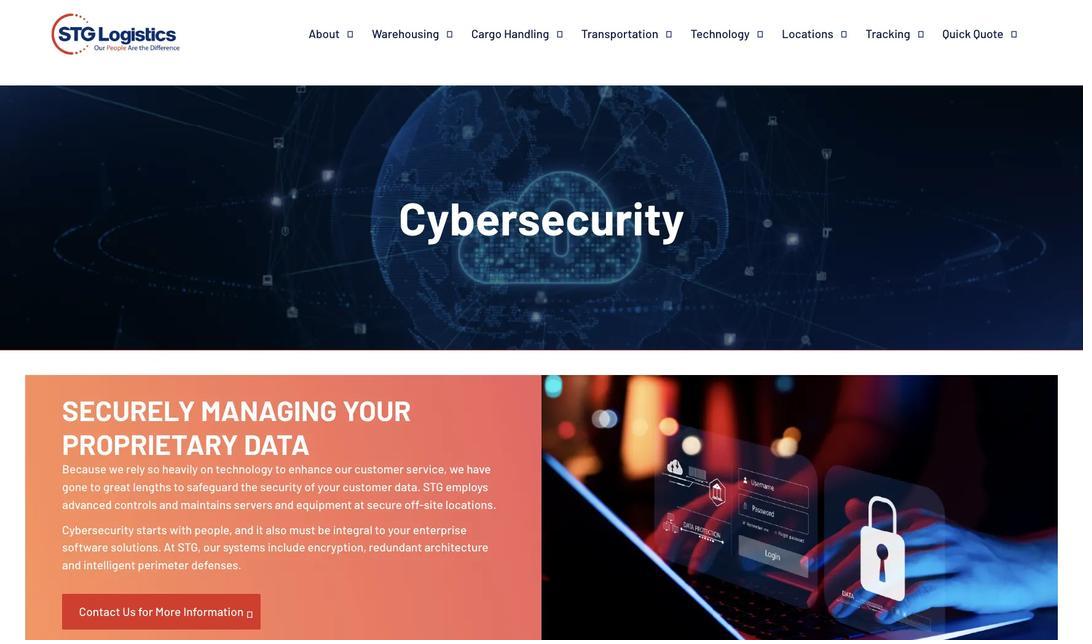 Task type: locate. For each thing, give the bounding box(es) containing it.
your inside securely managing your proprietary data because we rely so heavily on technology to enhance our customer service, we have gone to great lengths to safeguard the security of your customer data. stg employs advanced controls and maintains servers and equipment at secure off-site locations.
[[318, 480, 340, 494]]

our down people,
[[203, 540, 221, 554]]

your up the redundant
[[388, 523, 411, 537]]

transportation
[[582, 26, 659, 41]]

and down 'software'
[[62, 558, 81, 572]]

quote
[[974, 26, 1004, 41]]

employs
[[446, 480, 489, 494]]

proprietary
[[62, 427, 238, 460]]

1 horizontal spatial our
[[335, 462, 352, 476]]

1 horizontal spatial cybersecurity
[[399, 190, 685, 245]]

0 vertical spatial your
[[318, 480, 340, 494]]

quick quote link
[[943, 26, 1036, 41]]

we up great
[[109, 462, 124, 476]]

and left it at the left bottom of the page
[[235, 523, 254, 537]]

cargo handling
[[472, 26, 550, 41]]

have
[[467, 462, 491, 476]]

customer up data.
[[355, 462, 404, 476]]

cybersecurity inside the cybersecurity starts with people, and it also must be integral to your enterprise software solutions. at stg, our systems include encryption, redundant architecture and intelligent perimeter defenses.
[[62, 523, 134, 537]]

site
[[424, 497, 443, 512]]

about link
[[309, 26, 372, 41]]

cybersecurity for cybersecurity starts with people, and it also must be integral to your enterprise software solutions. at stg, our systems include encryption, redundant architecture and intelligent perimeter defenses.
[[62, 523, 134, 537]]

1 vertical spatial cybersecurity
[[62, 523, 134, 537]]

our
[[335, 462, 352, 476], [203, 540, 221, 554]]

0 horizontal spatial our
[[203, 540, 221, 554]]

your up the equipment
[[318, 480, 340, 494]]

cybersecurity
[[399, 190, 685, 245], [62, 523, 134, 537]]

security
[[260, 480, 302, 494]]

1 horizontal spatial your
[[388, 523, 411, 537]]

systems
[[223, 540, 265, 554]]

to up the redundant
[[375, 523, 386, 537]]

our inside securely managing your proprietary data because we rely so heavily on technology to enhance our customer service, we have gone to great lengths to safeguard the security of your customer data. stg employs advanced controls and maintains servers and equipment at secure off-site locations.
[[335, 462, 352, 476]]

your
[[318, 480, 340, 494], [388, 523, 411, 537]]

our right enhance
[[335, 462, 352, 476]]

0 horizontal spatial cybersecurity
[[62, 523, 134, 537]]

1 vertical spatial your
[[388, 523, 411, 537]]

enterprise
[[413, 523, 467, 537]]

and down security
[[275, 497, 294, 512]]

cybersecurity starts with people, and it also must be integral to your enterprise software solutions. at stg, our systems include encryption, redundant architecture and intelligent perimeter defenses.
[[62, 523, 489, 572]]

encryption,
[[308, 540, 367, 554]]

locations.
[[446, 497, 497, 512]]

1 horizontal spatial we
[[450, 462, 465, 476]]

great
[[103, 480, 131, 494]]

0 horizontal spatial your
[[318, 480, 340, 494]]

enhance
[[289, 462, 333, 476]]

heavily
[[162, 462, 198, 476]]

contact us for more information link
[[62, 594, 261, 630]]

be
[[318, 523, 331, 537]]

0 vertical spatial our
[[335, 462, 352, 476]]

warehousing
[[372, 26, 439, 41]]

architecture
[[425, 540, 489, 554]]

it
[[256, 523, 264, 537]]

tracking link
[[866, 26, 943, 41]]

rely
[[126, 462, 145, 476]]

managing
[[201, 393, 337, 427]]

your inside the cybersecurity starts with people, and it also must be integral to your enterprise software solutions. at stg, our systems include encryption, redundant architecture and intelligent perimeter defenses.
[[388, 523, 411, 537]]

to up "advanced"
[[90, 480, 101, 494]]

1 vertical spatial our
[[203, 540, 221, 554]]

to
[[275, 462, 286, 476], [90, 480, 101, 494], [174, 480, 185, 494], [375, 523, 386, 537]]

cybersecurity for cybersecurity
[[399, 190, 685, 245]]

0 vertical spatial cybersecurity
[[399, 190, 685, 245]]

customer up at
[[343, 480, 392, 494]]

technology
[[216, 462, 273, 476]]

and
[[159, 497, 178, 512], [275, 497, 294, 512], [235, 523, 254, 537], [62, 558, 81, 572]]

we up employs
[[450, 462, 465, 476]]

and down lengths
[[159, 497, 178, 512]]

intelligent
[[83, 558, 135, 572]]

0 horizontal spatial we
[[109, 462, 124, 476]]

0 vertical spatial customer
[[355, 462, 404, 476]]

cargo
[[472, 26, 502, 41]]

customer
[[355, 462, 404, 476], [343, 480, 392, 494]]

handling
[[504, 26, 550, 41]]

contact us for more information
[[79, 604, 244, 619]]

we
[[109, 462, 124, 476], [450, 462, 465, 476]]

at
[[354, 497, 365, 512]]

include
[[268, 540, 305, 554]]



Task type: vqa. For each thing, say whether or not it's contained in the screenshot.
the bottommost 'our'
yes



Task type: describe. For each thing, give the bounding box(es) containing it.
defenses.
[[191, 558, 242, 572]]

stg,
[[178, 540, 201, 554]]

because
[[62, 462, 107, 476]]

also
[[266, 523, 287, 537]]

2 we from the left
[[450, 462, 465, 476]]

at
[[164, 540, 175, 554]]

data
[[244, 427, 310, 460]]

us
[[123, 604, 136, 619]]

so
[[148, 462, 160, 476]]

1 vertical spatial customer
[[343, 480, 392, 494]]

controls
[[114, 497, 157, 512]]

to up security
[[275, 462, 286, 476]]

data.
[[395, 480, 421, 494]]

securely
[[62, 393, 195, 427]]

stg
[[423, 480, 444, 494]]

the
[[241, 480, 258, 494]]

your
[[343, 393, 411, 427]]

on
[[200, 462, 213, 476]]

solutions.
[[111, 540, 161, 554]]

warehousing link
[[372, 26, 472, 41]]

must
[[289, 523, 316, 537]]

with
[[170, 523, 192, 537]]

software
[[62, 540, 108, 554]]

advanced
[[62, 497, 112, 512]]

cargo handling link
[[472, 26, 582, 41]]

about
[[309, 26, 340, 41]]

of
[[305, 480, 315, 494]]

locations link
[[782, 26, 866, 41]]

equipment
[[296, 497, 352, 512]]

quick
[[943, 26, 972, 41]]

transportation link
[[582, 26, 691, 41]]

servers
[[234, 497, 273, 512]]

tracking
[[866, 26, 911, 41]]

people,
[[194, 523, 232, 537]]

gone
[[62, 480, 88, 494]]

information
[[183, 604, 244, 619]]

starts
[[136, 523, 167, 537]]

contact
[[79, 604, 120, 619]]

off-
[[405, 497, 424, 512]]

technology link
[[691, 26, 782, 41]]

safeguard
[[187, 480, 239, 494]]

more
[[155, 604, 181, 619]]

securely managing your proprietary data because we rely so heavily on technology to enhance our customer service, we have gone to great lengths to safeguard the security of your customer data. stg employs advanced controls and maintains servers and equipment at secure off-site locations.
[[62, 393, 497, 512]]

for
[[138, 604, 153, 619]]

perimeter
[[138, 558, 189, 572]]

maintains
[[181, 497, 232, 512]]

to inside the cybersecurity starts with people, and it also must be integral to your enterprise software solutions. at stg, our systems include encryption, redundant architecture and intelligent perimeter defenses.
[[375, 523, 386, 537]]

technology
[[691, 26, 750, 41]]

redundant
[[369, 540, 422, 554]]

locations
[[782, 26, 834, 41]]

secure
[[367, 497, 402, 512]]

quick quote
[[943, 26, 1004, 41]]

service,
[[406, 462, 447, 476]]

to down heavily in the left of the page
[[174, 480, 185, 494]]

lengths
[[133, 480, 171, 494]]

1 we from the left
[[109, 462, 124, 476]]

integral
[[333, 523, 373, 537]]

stg usa image
[[47, 0, 184, 72]]

our inside the cybersecurity starts with people, and it also must be integral to your enterprise software solutions. at stg, our systems include encryption, redundant architecture and intelligent perimeter defenses.
[[203, 540, 221, 554]]



